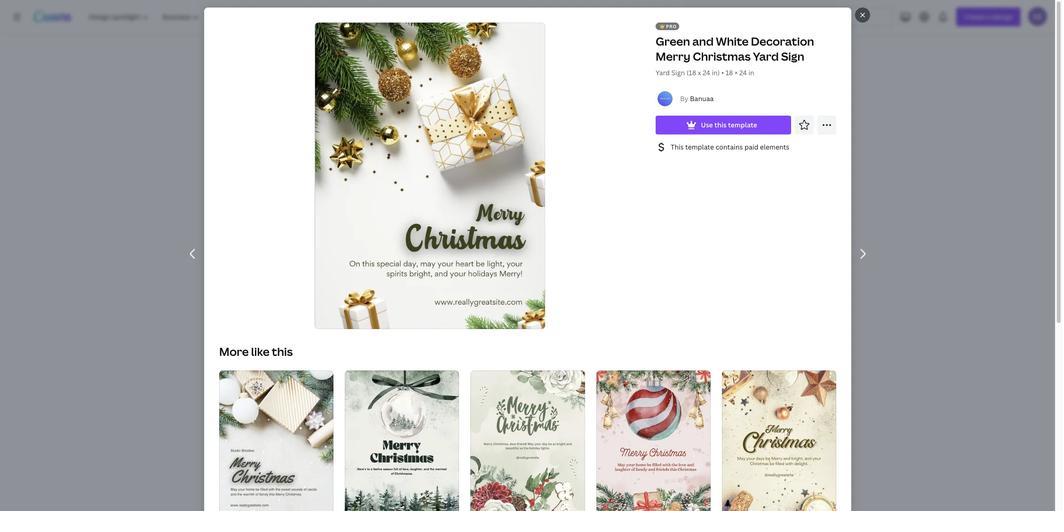 Task type: vqa. For each thing, say whether or not it's contained in the screenshot.
You
yes



Task type: describe. For each thing, give the bounding box(es) containing it.
2 green watercolor merry christmas yard sign image from the left
[[471, 371, 585, 512]]

0 horizontal spatial template
[[686, 143, 714, 152]]

1 green watercolor merry christmas yard sign image from the left
[[345, 371, 459, 512]]

banuaa link
[[690, 94, 714, 103]]

2 a from the left
[[628, 81, 632, 91]]

merry
[[656, 48, 691, 64]]

pro
[[666, 23, 677, 30]]

graduation
[[334, 108, 371, 117]]

welcome button
[[729, 104, 767, 121]]

security
[[545, 108, 572, 117]]

green and red christmas bake sale yard sign image
[[601, 430, 718, 512]]

red green and gold fun bold geometric pattern business christmas yard sign image
[[217, 395, 334, 482]]

more
[[219, 344, 249, 360]]

red and white illustration christmas bake sale yard sign image
[[601, 301, 718, 418]]

this
[[671, 143, 684, 152]]

0 horizontal spatial this
[[272, 344, 293, 360]]

white
[[716, 33, 749, 49]]

template inside button
[[728, 120, 757, 129]]

this template contains paid elements
[[671, 143, 790, 152]]

×
[[735, 68, 738, 77]]

green and white santa's workshop yard sign image
[[345, 301, 462, 389]]

inspired
[[523, 52, 583, 72]]

navy and gold simple christmas we are open yard sign image
[[601, 134, 718, 289]]

red gold classy and elegant business christmas yard sign image
[[729, 233, 846, 408]]

start
[[433, 81, 450, 91]]

1 horizontal spatial sign
[[781, 48, 805, 64]]

with
[[452, 81, 468, 91]]

and
[[693, 33, 714, 49]]

pink red green friendly geometric business christmas yard sign image
[[473, 134, 590, 289]]

by banuaa
[[680, 94, 714, 103]]

design
[[486, 81, 510, 91]]

customize
[[580, 81, 617, 91]]

yard sale button
[[489, 104, 526, 121]]

free
[[470, 81, 484, 91]]

brown illustrative merry christmas yard sign image
[[473, 301, 590, 457]]

in)
[[712, 68, 720, 77]]

head
[[413, 81, 431, 91]]

more like this
[[219, 344, 293, 360]]

18
[[726, 68, 733, 77]]

gold decoration merry christmas yard sign image
[[722, 371, 837, 512]]

back to business
[[785, 108, 839, 117]]

(18
[[687, 68, 696, 77]]

x
[[698, 68, 701, 77]]

$
[[324, 205, 327, 212]]



Task type: locate. For each thing, give the bounding box(es) containing it.
0 horizontal spatial christmas
[[279, 108, 312, 117]]

0 vertical spatial this
[[715, 120, 727, 129]]

2 vertical spatial yard
[[493, 108, 507, 117]]

1 horizontal spatial in
[[749, 68, 755, 77]]

yard up clicks.
[[656, 68, 670, 77]]

template
[[728, 120, 757, 129], [686, 143, 714, 152]]

by
[[680, 94, 689, 103]]

24
[[703, 68, 710, 77], [740, 68, 747, 77]]

green red festive holiday illustration christmas market yard sign image
[[217, 494, 334, 512]]

this
[[715, 120, 727, 129], [272, 344, 293, 360]]

0 vertical spatial red and green watercolor merry christmas yard sign image
[[345, 134, 462, 289]]

green watercolor merry christmas yard sign image
[[345, 371, 459, 512], [471, 371, 585, 512]]

white and red decoration christmas sale yard sign image
[[345, 400, 462, 512]]

0 vertical spatial template
[[728, 120, 757, 129]]

in inside 'green and white decoration merry christmas yard sign yard sign (18 x 24 in) • 18 × 24 in'
[[749, 68, 755, 77]]

1 a from the left
[[407, 81, 411, 91]]

0 horizontal spatial green watercolor merry christmas yard sign image
[[345, 371, 459, 512]]

brown and white illustrative christmas bake sale yard sign image
[[473, 468, 590, 512]]

2 horizontal spatial yard
[[753, 48, 779, 64]]

to
[[802, 108, 809, 117]]

1 24 from the left
[[703, 68, 710, 77]]

1 vertical spatial yard
[[656, 68, 670, 77]]

1 horizontal spatial this
[[715, 120, 727, 129]]

sale
[[509, 108, 522, 117]]

use this template button
[[656, 116, 791, 135]]

use
[[701, 120, 713, 129]]

1 horizontal spatial green watercolor merry christmas yard sign image
[[471, 371, 585, 512]]

a left few
[[628, 81, 632, 91]]

1 vertical spatial red and green watercolor merry christmas yard sign image
[[596, 371, 711, 512]]

2 24 from the left
[[740, 68, 747, 77]]

red & white santa stop here christmas yard sign image
[[729, 134, 846, 221]]

yard right white
[[753, 48, 779, 64]]

juneteenth
[[433, 108, 470, 117]]

0 vertical spatial in
[[749, 68, 755, 77]]

24 right ×
[[740, 68, 747, 77]]

christmas inside 'green and white decoration merry christmas yard sign yard sign (18 x 24 in) • 18 × 24 in'
[[693, 48, 751, 64]]

start
[[479, 52, 520, 72]]

grey and green decoration merry christmas yard sign image
[[219, 371, 334, 512]]

start inspired
[[479, 52, 583, 72]]

template down welcome
[[728, 120, 757, 129]]

election
[[651, 108, 677, 117]]

decoration
[[751, 33, 814, 49]]

1 vertical spatial in
[[619, 81, 626, 91]]

0 horizontal spatial a
[[407, 81, 411, 91]]

1 vertical spatial this
[[272, 344, 293, 360]]

0 horizontal spatial sign
[[672, 68, 685, 77]]

0 horizontal spatial 24
[[703, 68, 710, 77]]

christmas
[[693, 48, 751, 64], [279, 108, 312, 117]]

get a head start with free design templates you can customize in a few clicks.
[[392, 81, 671, 91]]

in
[[749, 68, 755, 77], [619, 81, 626, 91]]

•
[[722, 68, 724, 77]]

in left few
[[619, 81, 626, 91]]

paid
[[745, 143, 759, 152]]

yard sale
[[493, 108, 522, 117]]

security button
[[541, 104, 576, 121]]

a right get
[[407, 81, 411, 91]]

use this template
[[701, 120, 757, 129]]

green and white organic workshop christmas yard sign image
[[217, 133, 334, 216]]

pride button
[[390, 104, 414, 121]]

yard inside button
[[493, 108, 507, 117]]

1 vertical spatial christmas
[[279, 108, 312, 117]]

in right ×
[[749, 68, 755, 77]]

welcome
[[733, 108, 763, 117]]

juneteenth button
[[429, 104, 474, 121]]

0 horizontal spatial red and green watercolor merry christmas yard sign image
[[345, 134, 462, 289]]

1 horizontal spatial yard
[[656, 68, 670, 77]]

1 horizontal spatial template
[[728, 120, 757, 129]]

yard left sale
[[493, 108, 507, 117]]

christmas inside button
[[279, 108, 312, 117]]

back to business button
[[782, 104, 843, 121]]

red and green watercolor merry christmas yard sign image
[[345, 134, 462, 289], [596, 371, 711, 512]]

sign
[[781, 48, 805, 64], [672, 68, 685, 77]]

1 horizontal spatial a
[[628, 81, 632, 91]]

None search field
[[611, 8, 893, 26]]

back
[[785, 108, 801, 117]]

1 horizontal spatial 24
[[740, 68, 747, 77]]

1 horizontal spatial red and green watercolor merry christmas yard sign image
[[596, 371, 711, 512]]

elements
[[760, 143, 790, 152]]

few
[[634, 81, 647, 91]]

green and white decoration merry christmas yard sign image
[[315, 22, 546, 330], [217, 227, 334, 383]]

1 horizontal spatial christmas
[[693, 48, 751, 64]]

can
[[565, 81, 578, 91]]

0 vertical spatial christmas
[[693, 48, 751, 64]]

red green and white bold fun geometric shapes personal christmas yard sign image
[[729, 420, 846, 507]]

this inside button
[[715, 120, 727, 129]]

1 vertical spatial template
[[686, 143, 714, 152]]

election button
[[647, 104, 681, 121]]

0 vertical spatial sign
[[781, 48, 805, 64]]

christmas button
[[275, 104, 316, 121]]

pet button
[[696, 104, 714, 121]]

yard
[[753, 48, 779, 64], [656, 68, 670, 77], [493, 108, 507, 117]]

0 horizontal spatial yard
[[493, 108, 507, 117]]

1 vertical spatial sign
[[672, 68, 685, 77]]

a
[[407, 81, 411, 91], [628, 81, 632, 91]]

graduation button
[[331, 104, 374, 121]]

banuaa
[[690, 94, 714, 103]]

get
[[392, 81, 405, 91]]

templates
[[512, 81, 548, 91]]

green and white decoration merry christmas yard sign yard sign (18 x 24 in) • 18 × 24 in
[[656, 33, 814, 77]]

this right use
[[715, 120, 727, 129]]

this right like
[[272, 344, 293, 360]]

clicks.
[[649, 81, 671, 91]]

0 horizontal spatial in
[[619, 81, 626, 91]]

pet
[[700, 108, 711, 117]]

business
[[811, 108, 839, 117]]

top level navigation element
[[83, 8, 378, 26]]

0 vertical spatial yard
[[753, 48, 779, 64]]

pride
[[393, 108, 410, 117]]

template right this
[[686, 143, 714, 152]]

contains
[[716, 143, 743, 152]]

you
[[550, 81, 564, 91]]

green
[[656, 33, 690, 49]]

like
[[251, 344, 269, 360]]

24 right x at the right of page
[[703, 68, 710, 77]]



